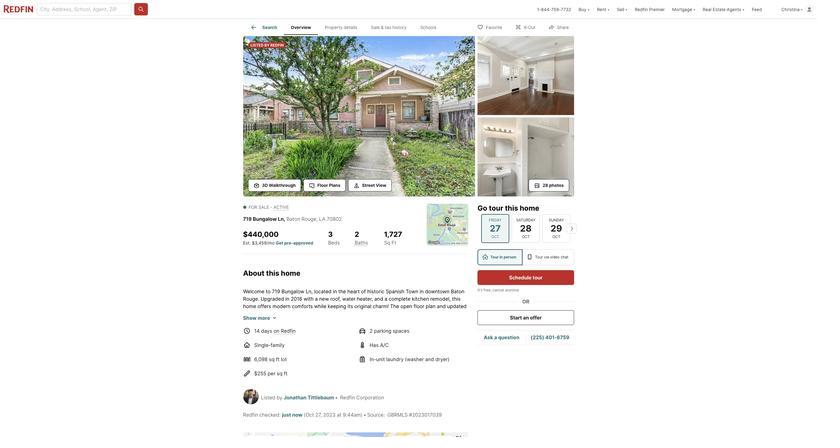 Task type: vqa. For each thing, say whether or not it's contained in the screenshot.
6,098
yes



Task type: locate. For each thing, give the bounding box(es) containing it.
tour
[[489, 204, 504, 213], [533, 275, 543, 281]]

x-out
[[524, 25, 536, 30]]

the
[[391, 304, 399, 310]]

complete down spanish
[[389, 296, 411, 302]]

1 horizontal spatial tour
[[535, 255, 543, 260]]

0 vertical spatial with
[[304, 296, 314, 302]]

1 vertical spatial tour
[[533, 275, 543, 281]]

tour up friday
[[489, 204, 504, 213]]

▾ right agents
[[743, 7, 745, 12]]

0 horizontal spatial kitchen
[[243, 311, 260, 317]]

of
[[361, 289, 366, 295], [269, 318, 273, 325], [336, 318, 341, 325], [386, 333, 391, 339]]

1 horizontal spatial sq
[[277, 371, 283, 377]]

ln
[[278, 216, 284, 222]]

1 horizontal spatial this
[[452, 296, 461, 302]]

1 horizontal spatial 28
[[543, 183, 549, 188]]

of down make
[[269, 318, 273, 325]]

show more button
[[243, 315, 276, 322]]

and down remodel,
[[437, 304, 446, 310]]

719 inside welcome to 719 bungalow ln, located in the heart of historic spanish town in downtown baton rouge. upgraded in 2016 with a new roof, water heater, and a complete kitchen remodel, this home offers modern comforts while keeping its original charm! the open floor plan and updated kitchen make hosting events a breeze, while the cozy bedrooms provide a comfortable retreat at the end of the day. enjoy the privacy of your own backyard oasis, complete with a separate workshop with electricity. close proximity to shops, restaurants, entertainment destinations, and the parade route, don't miss your chance to own a piece of baton rouge paradise!
[[272, 289, 280, 295]]

home inside welcome to 719 bungalow ln, located in the heart of historic spanish town in downtown baton rouge. upgraded in 2016 with a new roof, water heater, and a complete kitchen remodel, this home offers modern comforts while keeping its original charm! the open floor plan and updated kitchen make hosting events a breeze, while the cozy bedrooms provide a comfortable retreat at the end of the day. enjoy the privacy of your own backyard oasis, complete with a separate workshop with electricity. close proximity to shops, restaurants, entertainment destinations, and the parade route, don't miss your chance to own a piece of baton rouge paradise!
[[243, 304, 256, 310]]

•
[[335, 395, 338, 401], [364, 412, 367, 418]]

28 left photos
[[543, 183, 549, 188]]

1 vertical spatial with
[[426, 318, 436, 325]]

ask
[[484, 335, 493, 341]]

#
[[409, 412, 413, 418]]

, down the active link
[[284, 216, 286, 222]]

gbrmls
[[388, 412, 408, 418]]

$255 per sq ft
[[254, 371, 288, 377]]

2 horizontal spatial oct
[[553, 235, 561, 239]]

new
[[319, 296, 329, 302]]

submit search image
[[138, 6, 144, 12]]

0 horizontal spatial with
[[268, 326, 278, 332]]

0 horizontal spatial 28
[[520, 223, 532, 234]]

tour inside option
[[491, 255, 499, 260]]

1 horizontal spatial rouge
[[407, 333, 422, 339]]

1 vertical spatial rouge
[[407, 333, 422, 339]]

home up 2016
[[281, 269, 301, 278]]

2 horizontal spatial to
[[351, 333, 355, 339]]

1 horizontal spatial your
[[342, 318, 353, 325]]

1 vertical spatial bungalow
[[282, 289, 305, 295]]

• right tittlebaum
[[335, 395, 338, 401]]

0 horizontal spatial tour
[[491, 255, 499, 260]]

3 oct from the left
[[553, 235, 561, 239]]

floor plans
[[318, 183, 341, 188]]

719 down for
[[243, 216, 252, 222]]

bungalow down the sale
[[253, 216, 277, 222]]

shops,
[[348, 326, 363, 332]]

rouge inside welcome to 719 bungalow ln, located in the heart of historic spanish town in downtown baton rouge. upgraded in 2016 with a new roof, water heater, and a complete kitchen remodel, this home offers modern comforts while keeping its original charm! the open floor plan and updated kitchen make hosting events a breeze, while the cozy bedrooms provide a comfortable retreat at the end of the day. enjoy the privacy of your own backyard oasis, complete with a separate workshop with electricity. close proximity to shops, restaurants, entertainment destinations, and the parade route, don't miss your chance to own a piece of baton rouge paradise!
[[407, 333, 422, 339]]

oct down saturday
[[522, 235, 530, 239]]

2 up baths link
[[355, 230, 359, 239]]

redfin checked: just now (oct 27, 2023 at 9:44am) • source: gbrmls # 2023017039
[[243, 412, 442, 418]]

1 vertical spatial kitchen
[[243, 311, 260, 317]]

baton right 'ln' on the left of the page
[[287, 216, 300, 222]]

0 vertical spatial while
[[314, 304, 327, 310]]

oasis,
[[388, 318, 402, 325]]

historic
[[368, 289, 385, 295]]

27
[[490, 223, 501, 234]]

list box containing tour in person
[[478, 250, 574, 266]]

home up saturday
[[520, 204, 540, 213]]

single-
[[254, 342, 271, 349]]

1 ▾ from the left
[[588, 7, 590, 12]]

1 oct from the left
[[492, 235, 499, 239]]

0 vertical spatial this
[[505, 204, 518, 213]]

0 horizontal spatial 2
[[355, 230, 359, 239]]

oct for 28
[[522, 235, 530, 239]]

in left 2016
[[286, 296, 290, 302]]

0 vertical spatial 2
[[355, 230, 359, 239]]

1 horizontal spatial •
[[364, 412, 367, 418]]

bedrooms
[[369, 311, 393, 317]]

modern
[[273, 304, 291, 310]]

tour left via
[[535, 255, 543, 260]]

it's
[[478, 288, 483, 293]]

sq right 6,098
[[269, 357, 275, 363]]

own down shops,
[[357, 333, 366, 339]]

with down ln,
[[304, 296, 314, 302]]

this up saturday
[[505, 204, 518, 213]]

redfin down jonathan tittlebaum image at the bottom left of page
[[243, 412, 258, 418]]

sq
[[269, 357, 275, 363], [277, 371, 283, 377]]

0 horizontal spatial this
[[266, 269, 280, 278]]

overview
[[291, 25, 311, 30]]

go
[[478, 204, 488, 213]]

list box
[[478, 250, 574, 266]]

x-
[[524, 25, 529, 30]]

2 horizontal spatial this
[[505, 204, 518, 213]]

tour inside option
[[535, 255, 543, 260]]

1 horizontal spatial bungalow
[[282, 289, 305, 295]]

2 ▾ from the left
[[608, 7, 610, 12]]

via
[[544, 255, 549, 260]]

corporation
[[357, 395, 384, 401]]

redfin inside button
[[635, 7, 648, 12]]

mortgage ▾
[[673, 7, 696, 12]]

while up breeze,
[[314, 304, 327, 310]]

1 vertical spatial •
[[364, 412, 367, 418]]

a up destinations, at bottom
[[438, 318, 440, 325]]

1 vertical spatial own
[[357, 333, 366, 339]]

▾ right rent
[[608, 7, 610, 12]]

ft left lot
[[276, 357, 280, 363]]

oct inside saturday 28 oct
[[522, 235, 530, 239]]

out
[[529, 25, 536, 30]]

in inside option
[[500, 255, 503, 260]]

at up workshop
[[243, 318, 248, 325]]

the down workshop
[[253, 333, 261, 339]]

the up workshop
[[249, 318, 257, 325]]

0 vertical spatial rouge
[[302, 216, 317, 222]]

0 horizontal spatial home
[[243, 304, 256, 310]]

your up shops,
[[342, 318, 353, 325]]

sq right per
[[277, 371, 283, 377]]

oct inside friday 27 oct
[[492, 235, 499, 239]]

question
[[498, 335, 520, 341]]

to down shops,
[[351, 333, 355, 339]]

0 vertical spatial 719
[[243, 216, 252, 222]]

heart
[[348, 289, 360, 295]]

buy ▾
[[579, 7, 590, 12]]

2 horizontal spatial with
[[426, 318, 436, 325]]

rouge
[[302, 216, 317, 222], [407, 333, 422, 339]]

1 horizontal spatial ft
[[284, 371, 288, 377]]

kitchen up floor on the bottom right
[[412, 296, 429, 302]]

rent
[[597, 7, 607, 12]]

719 bungalow ln, baton rouge, la 70802 image
[[243, 36, 475, 197], [478, 36, 574, 115], [478, 118, 574, 197]]

video
[[550, 255, 560, 260]]

0 vertical spatial ft
[[276, 357, 280, 363]]

plans
[[329, 183, 341, 188]]

0 vertical spatial baton
[[287, 216, 300, 222]]

schools tab
[[414, 20, 444, 35]]

2 inside 2 baths
[[355, 230, 359, 239]]

0 vertical spatial bungalow
[[253, 216, 277, 222]]

to up chance
[[342, 326, 347, 332]]

4 ▾ from the left
[[694, 7, 696, 12]]

workshop
[[243, 326, 266, 332]]

the up roof,
[[339, 289, 346, 295]]

chat
[[561, 255, 569, 260]]

0 horizontal spatial 719
[[243, 216, 252, 222]]

0 horizontal spatial ,
[[284, 216, 286, 222]]

0 horizontal spatial oct
[[492, 235, 499, 239]]

of up a/c
[[386, 333, 391, 339]]

to up upgraded
[[266, 289, 271, 295]]

2 tour from the left
[[535, 255, 543, 260]]

City, Address, School, Agent, ZIP search field
[[37, 3, 132, 15]]

2 vertical spatial home
[[243, 304, 256, 310]]

redfin
[[635, 7, 648, 12], [281, 328, 296, 334], [340, 395, 355, 401], [243, 412, 258, 418]]

person
[[504, 255, 517, 260]]

oct inside sunday 29 oct
[[553, 235, 561, 239]]

▾ right mortgage
[[694, 7, 696, 12]]

baton up updated
[[451, 289, 465, 295]]

1 vertical spatial at
[[337, 412, 342, 418]]

2 vertical spatial baton
[[392, 333, 406, 339]]

14
[[254, 328, 260, 334]]

1 horizontal spatial while
[[334, 311, 347, 317]]

0 horizontal spatial at
[[243, 318, 248, 325]]

sale & tax history tab
[[364, 20, 414, 35]]

with up the parade
[[268, 326, 278, 332]]

2023017039
[[413, 412, 442, 418]]

street view button
[[348, 179, 392, 192]]

this inside welcome to 719 bungalow ln, located in the heart of historic spanish town in downtown baton rouge. upgraded in 2016 with a new roof, water heater, and a complete kitchen remodel, this home offers modern comforts while keeping its original charm! the open floor plan and updated kitchen make hosting events a breeze, while the cozy bedrooms provide a comfortable retreat at the end of the day. enjoy the privacy of your own backyard oasis, complete with a separate workshop with electricity. close proximity to shops, restaurants, entertainment destinations, and the parade route, don't miss your chance to own a piece of baton rouge paradise!
[[452, 296, 461, 302]]

ft right per
[[284, 371, 288, 377]]

1 horizontal spatial 2
[[370, 328, 373, 334]]

tour right schedule at the right
[[533, 275, 543, 281]]

free,
[[484, 288, 492, 293]]

baton down entertainment
[[392, 333, 406, 339]]

▾ for buy ▾
[[588, 7, 590, 12]]

tour
[[491, 255, 499, 260], [535, 255, 543, 260]]

bungalow inside welcome to 719 bungalow ln, located in the heart of historic spanish town in downtown baton rouge. upgraded in 2016 with a new roof, water heater, and a complete kitchen remodel, this home offers modern comforts while keeping its original charm! the open floor plan and updated kitchen make hosting events a breeze, while the cozy bedrooms provide a comfortable retreat at the end of the day. enjoy the privacy of your own backyard oasis, complete with a separate workshop with electricity. close proximity to shops, restaurants, entertainment destinations, and the parade route, don't miss your chance to own a piece of baton rouge paradise!
[[282, 289, 305, 295]]

1 horizontal spatial ,
[[317, 216, 318, 222]]

rouge left la
[[302, 216, 317, 222]]

at right 2023
[[337, 412, 342, 418]]

this right about
[[266, 269, 280, 278]]

destinations,
[[428, 326, 458, 332]]

feed
[[753, 7, 763, 12]]

0 vertical spatial home
[[520, 204, 540, 213]]

$440,000 est. $3,459 /mo get pre-approved
[[243, 230, 314, 246]]

1 vertical spatial ft
[[284, 371, 288, 377]]

while down keeping
[[334, 311, 347, 317]]

tour left person
[[491, 255, 499, 260]]

1 horizontal spatial home
[[281, 269, 301, 278]]

go tour this home
[[478, 204, 540, 213]]

1 horizontal spatial to
[[342, 326, 347, 332]]

5 ▾ from the left
[[743, 7, 745, 12]]

▾ right christina
[[802, 7, 804, 12]]

real estate agents ▾ button
[[700, 0, 749, 19]]

redfin down day.
[[281, 328, 296, 334]]

2 for 2 parking spaces
[[370, 328, 373, 334]]

28 down saturday
[[520, 223, 532, 234]]

an
[[523, 315, 529, 321]]

1 vertical spatial 719
[[272, 289, 280, 295]]

2 oct from the left
[[522, 235, 530, 239]]

privacy
[[318, 318, 335, 325]]

6759
[[557, 335, 570, 341]]

retreat
[[447, 311, 463, 317]]

0 horizontal spatial to
[[266, 289, 271, 295]]

home
[[520, 204, 540, 213], [281, 269, 301, 278], [243, 304, 256, 310]]

3d walkthrough
[[262, 183, 296, 188]]

kitchen up end
[[243, 311, 260, 317]]

and left dryer)
[[426, 357, 434, 363]]

of up proximity
[[336, 318, 341, 325]]

this up updated
[[452, 296, 461, 302]]

checked:
[[260, 412, 281, 418]]

ft
[[392, 240, 397, 246]]

0 horizontal spatial •
[[335, 395, 338, 401]]

it's free, cancel anytime
[[478, 288, 519, 293]]

buy ▾ button
[[579, 0, 590, 19]]

photos
[[550, 183, 564, 188]]

roof,
[[331, 296, 341, 302]]

2 , from the left
[[317, 216, 318, 222]]

1 horizontal spatial 719
[[272, 289, 280, 295]]

0 vertical spatial kitchen
[[412, 296, 429, 302]]

sell ▾
[[617, 7, 628, 12]]

menu bar
[[246, 436, 298, 438]]

rouge down entertainment
[[407, 333, 422, 339]]

oct down 27
[[492, 235, 499, 239]]

1 vertical spatial to
[[342, 326, 347, 332]]

719 up upgraded
[[272, 289, 280, 295]]

listed
[[261, 395, 275, 401]]

a up charm!
[[385, 296, 388, 302]]

your down proximity
[[320, 333, 331, 339]]

jonathan
[[284, 395, 307, 401]]

unit
[[376, 357, 385, 363]]

1 vertical spatial your
[[320, 333, 331, 339]]

▾ for rent ▾
[[608, 7, 610, 12]]

bungalow up 2016
[[282, 289, 305, 295]]

2 horizontal spatial baton
[[451, 289, 465, 295]]

oct down 29
[[553, 235, 561, 239]]

rouge.
[[243, 296, 260, 302]]

by
[[277, 395, 283, 401]]

▾ for sell ▾
[[626, 7, 628, 12]]

0 horizontal spatial tour
[[489, 204, 504, 213]]

2 down backyard on the bottom left
[[370, 328, 373, 334]]

0 vertical spatial at
[[243, 318, 248, 325]]

own up shops,
[[354, 318, 364, 325]]

28
[[543, 183, 549, 188], [520, 223, 532, 234]]

in left person
[[500, 255, 503, 260]]

• left 'source:' at the bottom left of page
[[364, 412, 367, 418]]

tour for schedule
[[533, 275, 543, 281]]

0 horizontal spatial sq
[[269, 357, 275, 363]]

0 horizontal spatial rouge
[[302, 216, 317, 222]]

map entry image
[[427, 204, 468, 245]]

None button
[[481, 214, 510, 243], [512, 215, 540, 243], [543, 215, 571, 243], [481, 214, 510, 243], [512, 215, 540, 243], [543, 215, 571, 243]]

favorite
[[486, 25, 503, 30]]

backyard
[[365, 318, 387, 325]]

tour inside button
[[533, 275, 543, 281]]

2 vertical spatial to
[[351, 333, 355, 339]]

oct for 29
[[553, 235, 561, 239]]

3 ▾ from the left
[[626, 7, 628, 12]]

0 vertical spatial to
[[266, 289, 271, 295]]

1 horizontal spatial oct
[[522, 235, 530, 239]]

x-out button
[[510, 21, 541, 33]]

complete up entertainment
[[403, 318, 425, 325]]

tab list
[[243, 19, 449, 35]]

with down comfortable on the bottom
[[426, 318, 436, 325]]

▾ right buy
[[588, 7, 590, 12]]

listed by redfin
[[251, 43, 284, 48]]

home down 'rouge.' at the left bottom of the page
[[243, 304, 256, 310]]

▾ right "sell"
[[626, 7, 628, 12]]

has
[[370, 342, 379, 349]]

1 vertical spatial home
[[281, 269, 301, 278]]

real
[[703, 7, 712, 12]]

proximity
[[319, 326, 341, 332]]

at inside welcome to 719 bungalow ln, located in the heart of historic spanish town in downtown baton rouge. upgraded in 2016 with a new roof, water heater, and a complete kitchen remodel, this home offers modern comforts while keeping its original charm! the open floor plan and updated kitchen make hosting events a breeze, while the cozy bedrooms provide a comfortable retreat at the end of the day. enjoy the privacy of your own backyard oasis, complete with a separate workshop with electricity. close proximity to shops, restaurants, entertainment destinations, and the parade route, don't miss your chance to own a piece of baton rouge paradise!
[[243, 318, 248, 325]]

2 vertical spatial this
[[452, 296, 461, 302]]

tour for tour via video chat
[[535, 255, 543, 260]]

0 vertical spatial 28
[[543, 183, 549, 188]]

(washer
[[405, 357, 424, 363]]

tour in person option
[[478, 250, 523, 266]]

27,
[[316, 412, 322, 418]]

walkthrough
[[269, 183, 296, 188]]

1 vertical spatial 2
[[370, 328, 373, 334]]

1 vertical spatial 28
[[520, 223, 532, 234]]

6 ▾ from the left
[[802, 7, 804, 12]]

separate
[[442, 318, 462, 325]]

6,098 sq ft lot
[[254, 357, 287, 363]]

baton
[[287, 216, 300, 222], [451, 289, 465, 295], [392, 333, 406, 339]]

baths link
[[355, 240, 368, 246]]

, left la
[[317, 216, 318, 222]]

1 horizontal spatial tour
[[533, 275, 543, 281]]

breeze,
[[316, 311, 333, 317]]

tour via video chat option
[[523, 250, 574, 266]]

/mo
[[267, 241, 275, 246]]

0 vertical spatial tour
[[489, 204, 504, 213]]

sq
[[384, 240, 391, 246]]

redfin left premier in the right of the page
[[635, 7, 648, 12]]

1 tour from the left
[[491, 255, 499, 260]]



Task type: describe. For each thing, give the bounding box(es) containing it.
enjoy
[[295, 318, 307, 325]]

0 vertical spatial own
[[354, 318, 364, 325]]

and down workshop
[[243, 333, 252, 339]]

1-844-759-7732 link
[[538, 7, 572, 12]]

1 vertical spatial baton
[[451, 289, 465, 295]]

the down "hosting"
[[275, 318, 282, 325]]

0 vertical spatial sq
[[269, 357, 275, 363]]

charm!
[[373, 304, 389, 310]]

2 vertical spatial with
[[268, 326, 278, 332]]

just
[[282, 412, 291, 418]]

the up the close
[[309, 318, 316, 325]]

a left piece
[[368, 333, 371, 339]]

family
[[271, 342, 285, 349]]

oct for 27
[[492, 235, 499, 239]]

a right events
[[311, 311, 314, 317]]

2 baths
[[355, 230, 368, 246]]

show more
[[243, 315, 270, 321]]

1 horizontal spatial baton
[[392, 333, 406, 339]]

property details tab
[[318, 20, 364, 35]]

start an offer button
[[478, 311, 574, 326]]

rent ▾ button
[[597, 0, 610, 19]]

▾ for christina ▾
[[802, 7, 804, 12]]

1-
[[538, 7, 542, 12]]

active link
[[274, 205, 289, 210]]

(oct
[[304, 412, 314, 418]]

upgraded
[[261, 296, 284, 302]]

2016
[[291, 296, 303, 302]]

map region
[[223, 414, 539, 438]]

1 vertical spatial while
[[334, 311, 347, 317]]

-
[[271, 205, 273, 210]]

mortgage
[[673, 7, 693, 12]]

1 horizontal spatial at
[[337, 412, 342, 418]]

1,727
[[384, 230, 402, 239]]

on
[[274, 328, 280, 334]]

2 parking spaces
[[370, 328, 410, 334]]

paradise!
[[423, 333, 445, 339]]

0 horizontal spatial baton
[[287, 216, 300, 222]]

piece
[[372, 333, 385, 339]]

redfin up redfin checked: just now (oct 27, 2023 at 9:44am) • source: gbrmls # 2023017039
[[340, 395, 355, 401]]

next image
[[567, 224, 577, 234]]

in right the town
[[420, 289, 424, 295]]

plan
[[426, 304, 436, 310]]

28 inside button
[[543, 183, 549, 188]]

original
[[355, 304, 372, 310]]

the down its at the left
[[348, 311, 356, 317]]

offers
[[258, 304, 271, 310]]

0 vertical spatial complete
[[389, 296, 411, 302]]

laundry
[[387, 357, 404, 363]]

history
[[393, 25, 407, 30]]

chance
[[332, 333, 349, 339]]

2 horizontal spatial home
[[520, 204, 540, 213]]

entertainment
[[394, 326, 427, 332]]

tour for go
[[489, 204, 504, 213]]

christina ▾
[[782, 7, 804, 12]]

get
[[276, 241, 284, 246]]

dryer)
[[436, 357, 450, 363]]

844-
[[542, 7, 552, 12]]

sell ▾ button
[[617, 0, 628, 19]]

1 vertical spatial this
[[266, 269, 280, 278]]

1 , from the left
[[284, 216, 286, 222]]

759-
[[552, 7, 561, 12]]

a right ask
[[494, 335, 497, 341]]

about
[[243, 269, 265, 278]]

overview tab
[[284, 20, 318, 35]]

cozy
[[357, 311, 368, 317]]

don't
[[295, 333, 307, 339]]

ask a question
[[484, 335, 520, 341]]

(225)
[[531, 335, 544, 341]]

0 horizontal spatial ft
[[276, 357, 280, 363]]

located
[[314, 289, 332, 295]]

route,
[[280, 333, 294, 339]]

401-
[[546, 335, 557, 341]]

1 horizontal spatial kitchen
[[412, 296, 429, 302]]

estate
[[713, 7, 726, 12]]

2 for 2 baths
[[355, 230, 359, 239]]

in up roof,
[[333, 289, 337, 295]]

sunday 29 oct
[[549, 218, 564, 239]]

$3,459
[[252, 241, 267, 246]]

search
[[263, 25, 277, 30]]

$440,000
[[243, 230, 279, 239]]

tab list containing search
[[243, 19, 449, 35]]

1 vertical spatial complete
[[403, 318, 425, 325]]

listed
[[251, 43, 264, 48]]

$255
[[254, 371, 267, 377]]

1 vertical spatial sq
[[277, 371, 283, 377]]

3
[[328, 230, 333, 239]]

real estate agents ▾ link
[[703, 0, 745, 19]]

comforts
[[292, 304, 313, 310]]

property
[[325, 25, 343, 30]]

a down floor on the bottom right
[[413, 311, 416, 317]]

comfortable
[[417, 311, 446, 317]]

anytime
[[505, 288, 519, 293]]

tittlebaum
[[308, 395, 334, 401]]

28 inside saturday 28 oct
[[520, 223, 532, 234]]

0 horizontal spatial your
[[320, 333, 331, 339]]

favorite button
[[472, 21, 508, 33]]

remodel,
[[431, 296, 451, 302]]

0 vertical spatial your
[[342, 318, 353, 325]]

tour for tour in person
[[491, 255, 499, 260]]

details
[[344, 25, 358, 30]]

welcome to 719 bungalow ln, located in the heart of historic spanish town in downtown baton rouge. upgraded in 2016 with a new roof, water heater, and a complete kitchen remodel, this home offers modern comforts while keeping its original charm! the open floor plan and updated kitchen make hosting events a breeze, while the cozy bedrooms provide a comfortable retreat at the end of the day. enjoy the privacy of your own backyard oasis, complete with a separate workshop with electricity. close proximity to shops, restaurants, entertainment destinations, and the parade route, don't miss your chance to own a piece of baton rouge paradise!
[[243, 289, 467, 339]]

parade
[[262, 333, 279, 339]]

christina
[[782, 7, 800, 12]]

and up charm!
[[375, 296, 384, 302]]

saturday
[[516, 218, 536, 223]]

premier
[[650, 7, 665, 12]]

▾ for mortgage ▾
[[694, 7, 696, 12]]

schedule tour
[[509, 275, 543, 281]]

a left new
[[315, 296, 318, 302]]

jonathan tittlebaum image
[[243, 389, 259, 405]]

0 horizontal spatial while
[[314, 304, 327, 310]]

has a/c
[[370, 342, 389, 349]]

or
[[523, 299, 530, 305]]

0 horizontal spatial bungalow
[[253, 216, 277, 222]]

1,727 sq ft
[[384, 230, 402, 246]]

of up heater,
[[361, 289, 366, 295]]

schedule
[[509, 275, 532, 281]]

29
[[551, 223, 562, 234]]

1 horizontal spatial with
[[304, 296, 314, 302]]

(225) 401-6759 link
[[531, 335, 570, 341]]

2023
[[324, 412, 336, 418]]

show
[[243, 315, 257, 321]]

source:
[[367, 412, 385, 418]]

water
[[343, 296, 356, 302]]

0 vertical spatial •
[[335, 395, 338, 401]]

sunday
[[549, 218, 564, 223]]

listed by jonathan tittlebaum • redfin corporation
[[261, 395, 384, 401]]



